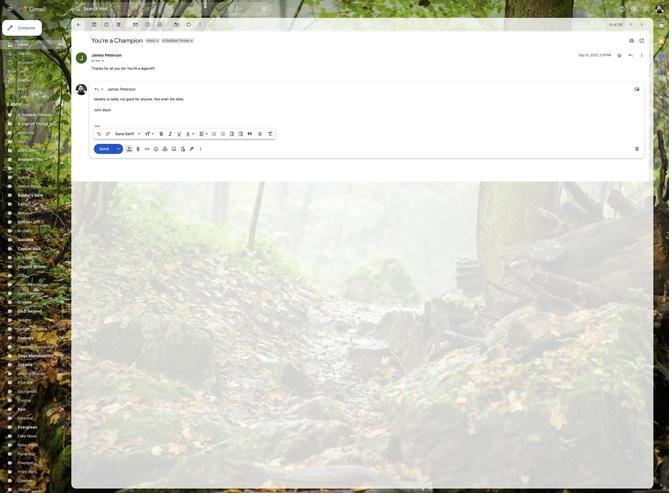 Task type: describe. For each thing, give the bounding box(es) containing it.
me
[[95, 59, 100, 63]]

3
[[62, 309, 64, 313]]

adjective
[[18, 130, 34, 135]]

1 for a sign of things to come
[[62, 122, 64, 126]]

main menu image
[[7, 6, 13, 12]]

evergreen link
[[18, 425, 37, 430]]

d&d beyond
[[18, 309, 42, 314]]

0 vertical spatial enchanted
[[35, 345, 54, 350]]

the
[[170, 97, 175, 101]]

1 for dreams
[[62, 363, 64, 367]]

art-gate
[[18, 166, 33, 171]]

breeze
[[18, 220, 30, 225]]

labels navigation
[[0, 18, 71, 493]]

john bach
[[94, 108, 111, 112]]

idolatry is really not good for anyone. not even the idols.
[[94, 97, 185, 101]]

undo ‪(⌘z)‬ image
[[96, 131, 102, 137]]

older image
[[640, 22, 645, 27]]

enchant link
[[18, 380, 32, 385]]

cozy link
[[18, 273, 27, 278]]

legend!!!
[[141, 66, 155, 71]]

remove formatting ‪(⌘\)‬ image
[[268, 131, 273, 137]]

delete image
[[116, 22, 122, 27]]

Message Body text field
[[94, 96, 641, 120]]

a for 1
[[18, 121, 21, 126]]

support image
[[619, 6, 626, 12]]

fix-a-flat
[[18, 452, 35, 457]]

false alarm
[[18, 443, 38, 448]]

sep 13, 2023, 2:39 pm cell
[[579, 52, 612, 58]]

crimes link
[[18, 300, 31, 305]]

glimmer link
[[18, 478, 33, 483]]

1 vertical spatial you're
[[127, 66, 137, 71]]

all
[[110, 66, 113, 71]]

aurora for aurora link
[[18, 175, 30, 180]]

21 for council notes
[[61, 264, 64, 269]]

4
[[62, 113, 64, 117]]

21 for candela
[[61, 238, 64, 242]]

1 vertical spatial james
[[107, 87, 119, 92]]

1 for baldur's gate
[[62, 193, 64, 197]]

sans
[[116, 131, 124, 136]]

14
[[60, 300, 64, 304]]

collapse
[[18, 255, 33, 260]]

d&d
[[18, 309, 27, 314]]

throne for a godless throne button
[[179, 39, 189, 43]]

1 horizontal spatial a
[[138, 66, 140, 71]]

0 vertical spatial james
[[92, 53, 104, 58]]

fake
[[18, 434, 26, 439]]

0 vertical spatial dewdrop
[[28, 282, 44, 287]]

analyze this link
[[18, 157, 42, 162]]

to me
[[92, 59, 100, 63]]

gate
[[34, 193, 43, 198]]

sep
[[579, 53, 585, 57]]

italic ‪(⌘i)‬ image
[[168, 131, 173, 137]]

this
[[34, 157, 42, 162]]

toggle confidential mode image
[[180, 146, 186, 152]]

thanks
[[92, 66, 103, 71]]

champion
[[114, 37, 143, 44]]

aurora petals
[[18, 184, 41, 189]]

ethereal
[[18, 416, 33, 421]]

council notes
[[18, 264, 44, 269]]

Search mail text field
[[84, 6, 246, 12]]

search mail image
[[73, 4, 83, 14]]

1 horizontal spatial to
[[92, 59, 95, 63]]

dogs manipulating time
[[18, 353, 64, 359]]

dogs manipulating time link
[[18, 353, 64, 359]]

dogs
[[18, 353, 28, 359]]

more send options image
[[116, 146, 121, 152]]

a inside a godless throne button
[[163, 39, 165, 43]]

1 vertical spatial peterson
[[120, 87, 136, 92]]

snoozed
[[18, 60, 33, 65]]

idea
[[33, 246, 41, 251]]

newer image
[[629, 22, 634, 27]]

even
[[161, 97, 169, 101]]

compose button
[[2, 20, 42, 36]]

back
[[28, 470, 37, 475]]

labels image
[[186, 22, 192, 27]]

baldur's
[[18, 193, 33, 198]]

0 vertical spatial alert
[[18, 139, 26, 144]]

breeze lush
[[18, 220, 40, 225]]

aurora for aurora petals
[[18, 184, 30, 189]]

you
[[114, 66, 120, 71]]

cozy for cozy radiance
[[18, 291, 27, 296]]

betrayal link
[[18, 211, 32, 216]]

capital idea link
[[18, 246, 41, 251]]

epic
[[18, 407, 26, 412]]

more
[[18, 87, 27, 92]]

1 horizontal spatial alert
[[28, 148, 37, 153]]

bach
[[103, 108, 111, 112]]

alert, alert link
[[18, 148, 37, 153]]

aurora link
[[18, 175, 30, 180]]

freedom link
[[18, 461, 34, 466]]

insert emoji ‪(⌘⇧2)‬ image
[[153, 146, 159, 152]]

13,
[[586, 53, 590, 57]]

godless for 'a godless throne' link
[[22, 112, 37, 117]]

ballsy link
[[18, 202, 28, 207]]

a sign of things to come
[[18, 121, 65, 126]]

flat
[[29, 452, 35, 457]]

cozy dewdrop link
[[18, 282, 44, 287]]

show details image
[[101, 59, 105, 62]]

mark as unread image
[[133, 22, 138, 27]]

starred
[[18, 51, 31, 56]]

1 vertical spatial james peterson
[[107, 87, 136, 92]]

alert, alert
[[18, 148, 37, 153]]

inbox link
[[18, 42, 28, 47]]

a-
[[25, 452, 29, 457]]

baldur's gate link
[[18, 193, 43, 198]]

for inside 'message body' text field
[[135, 97, 140, 101]]

ballsy
[[18, 202, 28, 207]]

settings image
[[631, 6, 638, 12]]

thanks for all you do! you're a legend!!!
[[92, 66, 155, 71]]

10
[[610, 22, 613, 27]]

council notes link
[[18, 264, 44, 269]]

insert link ‪(⌘k)‬ image
[[145, 146, 150, 152]]

a sign of things to come link
[[18, 121, 65, 126]]

really
[[111, 97, 119, 101]]

snooze image
[[145, 22, 151, 27]]

a godless throne for 'a godless throne' link
[[18, 112, 51, 117]]

delight for delight sunshine
[[18, 327, 30, 332]]

not starred image
[[617, 52, 623, 58]]

show trimmed content image
[[94, 125, 101, 128]]

quote ‪(⌘⇧9)‬ image
[[247, 131, 253, 137]]

ethereal link
[[18, 416, 33, 421]]

numbered list ‪(⌘⇧7)‬ image
[[211, 131, 217, 137]]

petals
[[31, 184, 41, 189]]

145
[[58, 42, 64, 47]]

sent link
[[18, 69, 26, 74]]

good
[[126, 97, 134, 101]]

0 vertical spatial james peterson
[[92, 53, 122, 58]]

a godless throne link
[[18, 112, 51, 117]]

enchanted link
[[18, 389, 37, 394]]

Not starred checkbox
[[617, 52, 623, 58]]



Task type: locate. For each thing, give the bounding box(es) containing it.
1 vertical spatial of
[[31, 121, 35, 126]]

throne
[[179, 39, 189, 43], [38, 112, 51, 117]]

snoozed link
[[18, 60, 33, 65]]

sign
[[21, 121, 30, 126]]

delight for delight link
[[18, 318, 30, 323]]

cozy down council
[[18, 273, 27, 278]]

insert photo image
[[171, 146, 177, 152]]

enchanted up the manipulating
[[35, 345, 54, 350]]

10 of 218
[[610, 22, 623, 27]]

attach files image
[[136, 146, 141, 152]]

labels heading
[[7, 102, 59, 107]]

tab list
[[654, 18, 670, 473]]

0 horizontal spatial a
[[110, 37, 113, 44]]

cozy radiance link
[[18, 291, 44, 296]]

1 down 4
[[62, 122, 64, 126]]

james peterson up the show details icon
[[92, 53, 122, 58]]

1 vertical spatial cozy
[[18, 282, 27, 287]]

godless down move to icon
[[166, 39, 178, 43]]

2 1 from the top
[[62, 157, 64, 162]]

alert link
[[18, 139, 26, 144]]

1 horizontal spatial godless
[[166, 39, 178, 43]]

council
[[18, 264, 32, 269]]

discard draft ‪(⌘⇧d)‬ image
[[635, 146, 641, 152]]

0 vertical spatial 21
[[61, 238, 64, 242]]

0 vertical spatial cozy
[[18, 273, 27, 278]]

2:39 pm
[[600, 53, 612, 57]]

front back
[[18, 470, 37, 475]]

more options image
[[199, 146, 203, 152]]

a godless throne inside a godless throne button
[[163, 39, 189, 43]]

1 vertical spatial alert
[[28, 148, 37, 153]]

starred link
[[18, 51, 31, 56]]

2 21 from the top
[[61, 264, 64, 269]]

dewdrop up radiance
[[28, 282, 44, 287]]

cozy for the cozy link
[[18, 273, 27, 278]]

type of response image
[[94, 86, 100, 92]]

send button
[[94, 144, 114, 154]]

breeze lush link
[[18, 220, 40, 225]]

throne inside 'labels' navigation
[[38, 112, 51, 117]]

brutality link
[[18, 228, 33, 234]]

aurora down aurora link
[[18, 184, 30, 189]]

do!
[[121, 66, 126, 71]]

drafts link
[[18, 78, 30, 83]]

alert up analyze this
[[28, 148, 37, 153]]

formatting options toolbar
[[94, 129, 276, 139]]

of inside 'labels' navigation
[[31, 121, 35, 126]]

capital idea
[[18, 246, 41, 251]]

lush
[[31, 220, 40, 225]]

redo ‪(⌘y)‬ image
[[105, 131, 111, 137]]

bulleted list ‪(⌘⇧8)‬ image
[[220, 131, 226, 137]]

0 horizontal spatial james
[[92, 53, 104, 58]]

a
[[163, 39, 165, 43], [18, 112, 21, 117], [18, 121, 21, 126]]

throne up things
[[38, 112, 51, 117]]

strikethrough ‪(⌘⇧x)‬ image
[[258, 131, 263, 137]]

candela link
[[18, 237, 34, 242]]

dewdrop enchanted link
[[18, 345, 54, 350]]

1 21 from the top
[[61, 238, 64, 242]]

5 1 from the top
[[62, 363, 64, 367]]

come
[[54, 121, 65, 126]]

not
[[120, 97, 125, 101]]

a left sign at the top
[[18, 121, 21, 126]]

enchanted down enchant
[[18, 389, 37, 394]]

alert,
[[18, 148, 27, 153]]

2 cozy from the top
[[18, 282, 27, 287]]

2 vertical spatial a
[[18, 121, 21, 126]]

underline ‪(⌘u)‬ image
[[177, 131, 182, 137]]

freedom
[[18, 461, 34, 466]]

archive image
[[92, 22, 97, 27]]

james peterson up not
[[107, 87, 136, 92]]

1 horizontal spatial of
[[614, 22, 617, 27]]

0 vertical spatial for
[[104, 66, 109, 71]]

3 cozy from the top
[[18, 291, 27, 296]]

0 horizontal spatial alert
[[18, 139, 26, 144]]

1 cozy from the top
[[18, 273, 27, 278]]

a right inbox button
[[163, 39, 165, 43]]

add to tasks image
[[157, 22, 163, 27]]

bold ‪(⌘b)‬ image
[[159, 131, 164, 137]]

enchanted
[[35, 345, 54, 350], [18, 389, 37, 394]]

0 horizontal spatial you're
[[92, 37, 108, 44]]

back to inbox image
[[76, 22, 81, 27]]

candela
[[18, 237, 34, 242]]

inbox for inbox button
[[147, 39, 155, 43]]

1 right the gate
[[62, 193, 64, 197]]

peterson up good at top left
[[120, 87, 136, 92]]

you're right "do!"
[[127, 66, 137, 71]]

time
[[54, 353, 64, 359]]

godless up sign at the top
[[22, 112, 37, 117]]

aurora down art-gate link
[[18, 175, 30, 180]]

of right 10 at the right of page
[[614, 22, 617, 27]]

0 vertical spatial a
[[110, 37, 113, 44]]

to inside 'labels' navigation
[[49, 121, 53, 126]]

inbox up starred
[[18, 42, 28, 47]]

fix-
[[18, 452, 25, 457]]

1 vertical spatial delight
[[18, 327, 30, 332]]

throne for 'a godless throne' link
[[38, 112, 51, 117]]

delight sunshine
[[18, 327, 47, 332]]

you're a champion
[[92, 37, 143, 44]]

1 horizontal spatial throne
[[179, 39, 189, 43]]

1 horizontal spatial a godless throne
[[163, 39, 189, 43]]

insert signature image
[[189, 146, 195, 152]]

alert up alert,
[[18, 139, 26, 144]]

4 1 from the top
[[62, 247, 64, 251]]

collapse link
[[18, 255, 33, 260]]

a godless throne inside 'labels' navigation
[[18, 112, 51, 117]]

for
[[104, 66, 109, 71], [135, 97, 140, 101]]

john
[[94, 108, 102, 112]]

2 vertical spatial cozy
[[18, 291, 27, 296]]

a left 'champion'
[[110, 37, 113, 44]]

0 vertical spatial peterson
[[105, 53, 122, 58]]

godless inside 'labels' navigation
[[22, 112, 37, 117]]

of right sign at the top
[[31, 121, 35, 126]]

1 horizontal spatial inbox
[[147, 39, 155, 43]]

baldur's gate
[[18, 193, 43, 198]]

glisten link
[[18, 487, 30, 492]]

1 1 from the top
[[62, 122, 64, 126]]

throne down labels icon
[[179, 39, 189, 43]]

1 vertical spatial 21
[[61, 264, 64, 269]]

inbox for inbox link
[[18, 42, 28, 47]]

cozy up the crimes link
[[18, 291, 27, 296]]

indent less ‪(⌘[)‬ image
[[229, 131, 235, 137]]

james
[[92, 53, 104, 58], [107, 87, 119, 92]]

0 vertical spatial a godless throne
[[163, 39, 189, 43]]

for right good at top left
[[135, 97, 140, 101]]

drafts
[[18, 78, 30, 83]]

inbox down the snooze icon
[[147, 39, 155, 43]]

to left me
[[92, 59, 95, 63]]

6
[[62, 78, 64, 82]]

throne inside a godless throne button
[[179, 39, 189, 43]]

a godless throne down move to icon
[[163, 39, 189, 43]]

fix-a-flat link
[[18, 452, 35, 457]]

1 delight from the top
[[18, 318, 30, 323]]

james up me
[[92, 53, 104, 58]]

a godless throne button
[[161, 38, 190, 43]]

send
[[99, 146, 109, 151]]

advanced search options image
[[259, 3, 270, 14]]

dewdrop enchanted
[[18, 345, 54, 350]]

enigma
[[18, 398, 31, 403]]

you're down archive icon
[[92, 37, 108, 44]]

to
[[92, 59, 95, 63], [49, 121, 53, 126]]

demons
[[18, 336, 33, 341]]

idols.
[[176, 97, 185, 101]]

1 for analyze this
[[62, 157, 64, 162]]

a godless throne for a godless throne button
[[163, 39, 189, 43]]

21
[[61, 238, 64, 242], [61, 264, 64, 269]]

2
[[62, 425, 64, 429]]

analyze this
[[18, 157, 42, 162]]

23
[[60, 407, 64, 412]]

0 vertical spatial to
[[92, 59, 95, 63]]

1 aurora from the top
[[18, 175, 30, 180]]

indent more ‪(⌘])‬ image
[[238, 131, 244, 137]]

cozy for cozy dewdrop
[[18, 282, 27, 287]]

report spam image
[[104, 22, 109, 27]]

james up the really
[[107, 87, 119, 92]]

move to image
[[174, 22, 180, 27]]

1 vertical spatial a
[[18, 112, 21, 117]]

0 vertical spatial delight
[[18, 318, 30, 323]]

1 vertical spatial godless
[[22, 112, 37, 117]]

a left legend!!!
[[138, 66, 140, 71]]

inbox inside 'labels' navigation
[[18, 42, 28, 47]]

1 down 25
[[62, 363, 64, 367]]

peterson up all
[[105, 53, 122, 58]]

1 vertical spatial enchanted
[[18, 389, 37, 394]]

0 vertical spatial godless
[[166, 39, 178, 43]]

1 vertical spatial aurora
[[18, 184, 30, 189]]

crimes
[[18, 300, 31, 305]]

dreams link
[[18, 362, 32, 367]]

0 horizontal spatial a godless throne
[[18, 112, 51, 117]]

glimmer
[[18, 478, 33, 483]]

0 horizontal spatial of
[[31, 121, 35, 126]]

1 right the idea
[[62, 247, 64, 251]]

1 vertical spatial to
[[49, 121, 53, 126]]

1 horizontal spatial james
[[107, 87, 119, 92]]

0 vertical spatial aurora
[[18, 175, 30, 180]]

gmail image
[[18, 3, 48, 15]]

1 vertical spatial a godless throne
[[18, 112, 51, 117]]

0 horizontal spatial godless
[[22, 112, 37, 117]]

25
[[60, 354, 64, 358]]

idolatry
[[94, 97, 106, 101]]

dewdrop down the demons
[[18, 345, 34, 350]]

brutality
[[18, 228, 33, 234]]

more button
[[0, 85, 67, 94]]

analyze
[[18, 157, 33, 162]]

1 for capital idea
[[62, 247, 64, 251]]

manipulating
[[29, 353, 53, 359]]

a godless throne down labels heading
[[18, 112, 51, 117]]

0 vertical spatial throne
[[179, 39, 189, 43]]

evergreen
[[18, 425, 37, 430]]

sep 13, 2023, 2:39 pm
[[579, 53, 612, 57]]

anyone.
[[141, 97, 153, 101]]

notes
[[33, 264, 44, 269]]

0 horizontal spatial throne
[[38, 112, 51, 117]]

more image
[[198, 22, 203, 27]]

1 right this
[[62, 157, 64, 162]]

to left come on the top of the page
[[49, 121, 53, 126]]

a down 'labels'
[[18, 112, 21, 117]]

0 horizontal spatial to
[[49, 121, 53, 126]]

1 vertical spatial a
[[138, 66, 140, 71]]

2 delight from the top
[[18, 327, 30, 332]]

delight down delight link
[[18, 327, 30, 332]]

peterson
[[105, 53, 122, 58], [120, 87, 136, 92]]

0 horizontal spatial inbox
[[18, 42, 28, 47]]

1 horizontal spatial you're
[[127, 66, 137, 71]]

0 vertical spatial you're
[[92, 37, 108, 44]]

1 vertical spatial throne
[[38, 112, 51, 117]]

sans serif
[[116, 131, 134, 136]]

cozy down the cozy link
[[18, 282, 27, 287]]

a for 4
[[18, 112, 21, 117]]

front
[[18, 470, 27, 475]]

insert files using drive image
[[162, 146, 168, 152]]

delight down d&d
[[18, 318, 30, 323]]

0 vertical spatial of
[[614, 22, 617, 27]]

None search field
[[71, 2, 272, 16]]

inbox button
[[146, 38, 156, 43]]

sans serif option
[[114, 131, 137, 137]]

0 horizontal spatial for
[[104, 66, 109, 71]]

labels
[[7, 102, 21, 107]]

2 aurora from the top
[[18, 184, 30, 189]]

art-gate link
[[18, 166, 33, 171]]

218
[[618, 22, 623, 27]]

radiance
[[28, 291, 44, 296]]

1 vertical spatial dewdrop
[[18, 345, 34, 350]]

cozy dewdrop
[[18, 282, 44, 287]]

inbox inside button
[[147, 39, 155, 43]]

3 1 from the top
[[62, 193, 64, 197]]

enigma link
[[18, 398, 31, 403]]

1 horizontal spatial for
[[135, 97, 140, 101]]

godless for a godless throne button
[[166, 39, 178, 43]]

0 vertical spatial a
[[163, 39, 165, 43]]

godless inside a godless throne button
[[166, 39, 178, 43]]

delight link
[[18, 318, 30, 323]]

for left all
[[104, 66, 109, 71]]

1 vertical spatial for
[[135, 97, 140, 101]]



Task type: vqa. For each thing, say whether or not it's contained in the screenshot.


